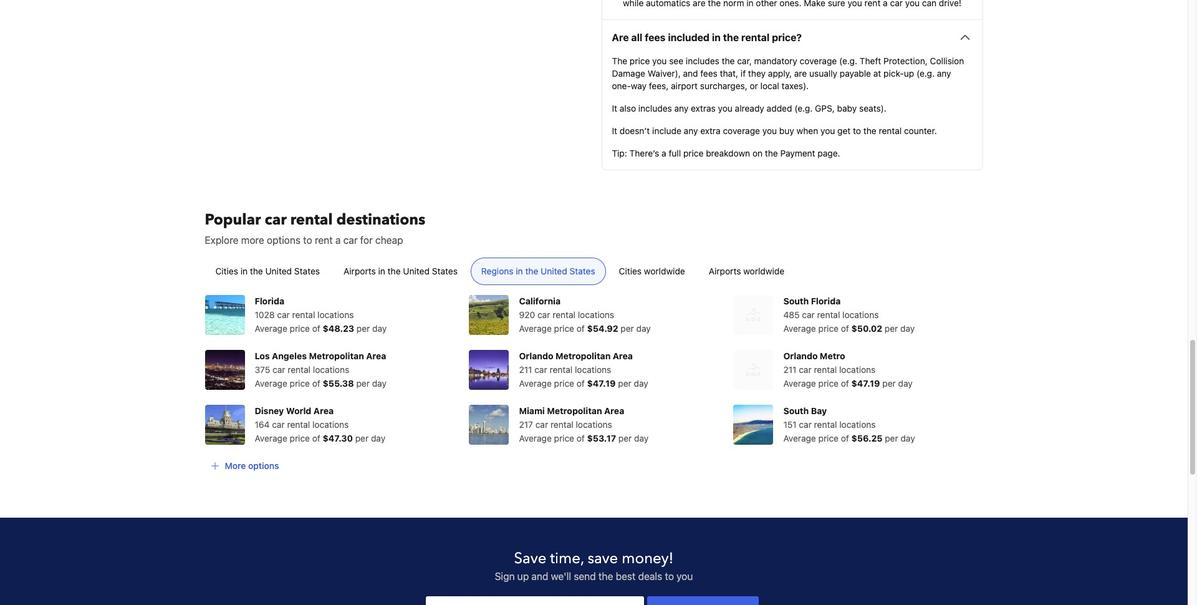 Task type: locate. For each thing, give the bounding box(es) containing it.
worldwide inside button
[[644, 266, 686, 277]]

cheap
[[376, 235, 403, 246]]

1 florida from the left
[[255, 296, 285, 307]]

of left "$54.92" on the bottom
[[577, 323, 585, 334]]

0 horizontal spatial $47.19
[[588, 378, 616, 389]]

rental up rent
[[291, 210, 333, 230]]

car inside "south florida 485 car rental locations average price of $50.02 per day"
[[803, 310, 815, 320]]

1 horizontal spatial fees
[[701, 68, 718, 79]]

or
[[750, 81, 759, 91]]

see
[[670, 56, 684, 66]]

states left regions
[[432, 266, 458, 277]]

per right $56.25
[[886, 433, 899, 444]]

0 vertical spatial options
[[267, 235, 301, 246]]

(e.g. down protection, on the top right
[[917, 68, 935, 79]]

price up metro
[[819, 323, 839, 334]]

average up bay
[[784, 378, 817, 389]]

tab list
[[195, 258, 994, 286]]

2 horizontal spatial (e.g.
[[917, 68, 935, 79]]

cheap car rental in miami metropolitan area image
[[470, 405, 509, 445]]

it left doesn't
[[612, 126, 618, 136]]

in inside regions in the united states button
[[516, 266, 523, 277]]

we'll
[[551, 571, 572, 582]]

per up miami metropolitan area 217 car rental locations average price of $53.17 per day
[[619, 378, 632, 389]]

locations inside "south florida 485 car rental locations average price of $50.02 per day"
[[843, 310, 879, 320]]

cheap car rental in orlando metropolitan area image
[[470, 350, 509, 390]]

car down california
[[538, 310, 551, 320]]

area inside disney world area 164 car rental locations average price of $47.30 per day
[[314, 406, 334, 416]]

florida inside florida 1028 car rental locations average price of $48.23 per day
[[255, 296, 285, 307]]

area for miami metropolitan area 217 car rental locations average price of $53.17 per day
[[605, 406, 625, 416]]

the down more
[[250, 266, 263, 277]]

in for regions in the united states
[[516, 266, 523, 277]]

0 vertical spatial coverage
[[800, 56, 837, 66]]

0 vertical spatial it
[[612, 103, 618, 114]]

1 vertical spatial and
[[532, 571, 549, 582]]

options
[[267, 235, 301, 246], [248, 461, 279, 471]]

local
[[761, 81, 780, 91]]

up
[[905, 68, 915, 79], [518, 571, 529, 582]]

you left buy
[[763, 126, 778, 136]]

day
[[373, 323, 387, 334], [637, 323, 651, 334], [901, 323, 916, 334], [372, 378, 387, 389], [634, 378, 649, 389], [899, 378, 913, 389], [371, 433, 386, 444], [635, 433, 649, 444], [901, 433, 916, 444]]

breakdown
[[706, 148, 751, 159]]

of inside florida 1028 car rental locations average price of $48.23 per day
[[312, 323, 321, 334]]

cities
[[216, 266, 238, 277], [619, 266, 642, 277]]

options inside "popular car rental destinations explore more options to rent a car for cheap"
[[267, 235, 301, 246]]

0 horizontal spatial orlando
[[519, 351, 554, 361]]

of inside disney world area 164 car rental locations average price of $47.30 per day
[[312, 433, 321, 444]]

0 vertical spatial includes
[[686, 56, 720, 66]]

0 horizontal spatial to
[[303, 235, 312, 246]]

car right 164
[[272, 419, 285, 430]]

price
[[630, 56, 650, 66], [684, 148, 704, 159], [290, 323, 310, 334], [554, 323, 575, 334], [819, 323, 839, 334], [290, 378, 310, 389], [554, 378, 575, 389], [819, 378, 839, 389], [290, 433, 310, 444], [554, 433, 575, 444], [819, 433, 839, 444]]

worldwide inside button
[[744, 266, 785, 277]]

1 states from the left
[[294, 266, 320, 277]]

2 horizontal spatial united
[[541, 266, 568, 277]]

all
[[632, 32, 643, 43]]

1 vertical spatial a
[[336, 235, 341, 246]]

1 horizontal spatial coverage
[[800, 56, 837, 66]]

2 worldwide from the left
[[744, 266, 785, 277]]

theft
[[860, 56, 882, 66]]

car right 151
[[800, 419, 812, 430]]

$53.17
[[588, 433, 616, 444]]

cities inside button
[[216, 266, 238, 277]]

of inside california 920 car rental locations average price of $54.92 per day
[[577, 323, 585, 334]]

at
[[874, 68, 882, 79]]

cheap car rental in los angeles metropolitan area image
[[205, 350, 245, 390]]

0 horizontal spatial coverage
[[723, 126, 761, 136]]

car up bay
[[799, 365, 812, 375]]

more
[[225, 461, 246, 471]]

per right the $47.30
[[356, 433, 369, 444]]

0 vertical spatial up
[[905, 68, 915, 79]]

worldwide for cities worldwide
[[644, 266, 686, 277]]

a left full
[[662, 148, 667, 159]]

rental down bay
[[815, 419, 838, 430]]

1 orlando from the left
[[519, 351, 554, 361]]

2 horizontal spatial states
[[570, 266, 596, 277]]

metropolitan
[[309, 351, 364, 361], [556, 351, 611, 361], [547, 406, 602, 416]]

2 orlando from the left
[[784, 351, 818, 361]]

1 211 from the left
[[519, 365, 533, 375]]

0 vertical spatial and
[[684, 68, 699, 79]]

locations up $53.17 at the bottom
[[576, 419, 613, 430]]

rental inside orlando metro 211 car rental locations average price of $47.19 per day
[[815, 365, 837, 375]]

they
[[749, 68, 766, 79]]

in
[[712, 32, 721, 43], [241, 266, 248, 277], [378, 266, 386, 277], [516, 266, 523, 277]]

locations up $55.38
[[313, 365, 350, 375]]

1 airports from the left
[[344, 266, 376, 277]]

the up car,
[[724, 32, 739, 43]]

1 horizontal spatial and
[[684, 68, 699, 79]]

1 horizontal spatial cities
[[619, 266, 642, 277]]

way
[[631, 81, 647, 91]]

2 south from the top
[[784, 406, 809, 416]]

there's
[[630, 148, 660, 159]]

in down more
[[241, 266, 248, 277]]

2 united from the left
[[403, 266, 430, 277]]

1 horizontal spatial includes
[[686, 56, 720, 66]]

price up miami metropolitan area 217 car rental locations average price of $53.17 per day
[[554, 378, 575, 389]]

cheap car rental in south florida image
[[734, 295, 774, 335]]

rental inside disney world area 164 car rental locations average price of $47.30 per day
[[287, 419, 310, 430]]

airports
[[344, 266, 376, 277], [709, 266, 742, 277]]

per right $48.23
[[357, 323, 370, 334]]

states down rent
[[294, 266, 320, 277]]

of left $50.02
[[842, 323, 850, 334]]

1 vertical spatial fees
[[701, 68, 718, 79]]

and
[[684, 68, 699, 79], [532, 571, 549, 582]]

1 horizontal spatial orlando
[[784, 351, 818, 361]]

locations up $48.23
[[318, 310, 354, 320]]

1 vertical spatial up
[[518, 571, 529, 582]]

locations inside los angeles metropolitan area 375 car rental locations average price of $55.38 per day
[[313, 365, 350, 375]]

rental up car,
[[742, 32, 770, 43]]

south inside "south florida 485 car rental locations average price of $50.02 per day"
[[784, 296, 809, 307]]

2 horizontal spatial to
[[854, 126, 862, 136]]

states up california 920 car rental locations average price of $54.92 per day
[[570, 266, 596, 277]]

gps,
[[816, 103, 835, 114]]

1 vertical spatial includes
[[639, 103, 672, 114]]

0 horizontal spatial states
[[294, 266, 320, 277]]

2 states from the left
[[432, 266, 458, 277]]

1 vertical spatial options
[[248, 461, 279, 471]]

average down 217
[[519, 433, 552, 444]]

united down 'cheap'
[[403, 266, 430, 277]]

1 horizontal spatial united
[[403, 266, 430, 277]]

3 united from the left
[[541, 266, 568, 277]]

united inside button
[[265, 266, 292, 277]]

per inside miami metropolitan area 217 car rental locations average price of $53.17 per day
[[619, 433, 632, 444]]

average down 151
[[784, 433, 817, 444]]

(e.g.
[[840, 56, 858, 66], [917, 68, 935, 79], [795, 103, 813, 114]]

in for cities in the united states
[[241, 266, 248, 277]]

of left $53.17 at the bottom
[[577, 433, 585, 444]]

florida up metro
[[812, 296, 841, 307]]

south for 151
[[784, 406, 809, 416]]

car right 375 on the bottom of the page
[[273, 365, 285, 375]]

coverage
[[800, 56, 837, 66], [723, 126, 761, 136]]

211 right cheap car rental in orlando metro image
[[784, 365, 797, 375]]

2 vertical spatial any
[[684, 126, 698, 136]]

coverage up usually
[[800, 56, 837, 66]]

the
[[724, 32, 739, 43], [722, 56, 735, 66], [864, 126, 877, 136], [766, 148, 779, 159], [250, 266, 263, 277], [388, 266, 401, 277], [526, 266, 539, 277], [599, 571, 614, 582]]

1 south from the top
[[784, 296, 809, 307]]

south for 485
[[784, 296, 809, 307]]

1 horizontal spatial 211
[[784, 365, 797, 375]]

destinations
[[337, 210, 426, 230]]

average down 485
[[784, 323, 817, 334]]

1 horizontal spatial states
[[432, 266, 458, 277]]

0 vertical spatial south
[[784, 296, 809, 307]]

metropolitan inside orlando metropolitan area 211 car rental locations average price of $47.19 per day
[[556, 351, 611, 361]]

rental right 217
[[551, 419, 574, 430]]

regions in the united states
[[482, 266, 596, 277]]

car,
[[738, 56, 752, 66]]

average down 164
[[255, 433, 288, 444]]

1 united from the left
[[265, 266, 292, 277]]

more options
[[225, 461, 279, 471]]

included
[[668, 32, 710, 43]]

any
[[938, 68, 952, 79], [675, 103, 689, 114], [684, 126, 698, 136]]

cheap car rental in orlando metro image
[[734, 350, 774, 390]]

south up 151
[[784, 406, 809, 416]]

211
[[519, 365, 533, 375], [784, 365, 797, 375]]

florida 1028 car rental locations average price of $48.23 per day
[[255, 296, 387, 334]]

1 $47.19 from the left
[[588, 378, 616, 389]]

you up waiver),
[[653, 56, 667, 66]]

it doesn't include any extra coverage you buy when you get to the rental counter.
[[612, 126, 938, 136]]

3 states from the left
[[570, 266, 596, 277]]

1 horizontal spatial $47.19
[[852, 378, 881, 389]]

metropolitan up $53.17 at the bottom
[[547, 406, 602, 416]]

car inside california 920 car rental locations average price of $54.92 per day
[[538, 310, 551, 320]]

1 horizontal spatial a
[[662, 148, 667, 159]]

price inside los angeles metropolitan area 375 car rental locations average price of $55.38 per day
[[290, 378, 310, 389]]

$47.19 up miami metropolitan area 217 car rental locations average price of $53.17 per day
[[588, 378, 616, 389]]

up right sign
[[518, 571, 529, 582]]

the right on
[[766, 148, 779, 159]]

2 cities from the left
[[619, 266, 642, 277]]

rental down angeles
[[288, 365, 311, 375]]

rental down california
[[553, 310, 576, 320]]

coverage inside the price you see includes the car, mandatory coverage (e.g. theft protection, collision damage waiver), and fees that, if they apply, are usually payable at pick-up (e.g. any one-way fees, airport surcharges, or local taxes).
[[800, 56, 837, 66]]

0 horizontal spatial fees
[[645, 32, 666, 43]]

2 vertical spatial to
[[665, 571, 674, 582]]

rental right 1028
[[292, 310, 315, 320]]

car right popular
[[265, 210, 287, 230]]

rental right 485
[[818, 310, 841, 320]]

1 horizontal spatial worldwide
[[744, 266, 785, 277]]

fees
[[645, 32, 666, 43], [701, 68, 718, 79]]

that,
[[720, 68, 739, 79]]

day inside disney world area 164 car rental locations average price of $47.30 per day
[[371, 433, 386, 444]]

airports for airports in the united states
[[344, 266, 376, 277]]

car inside the south bay 151 car rental locations average price of $56.25 per day
[[800, 419, 812, 430]]

area inside miami metropolitan area 217 car rental locations average price of $53.17 per day
[[605, 406, 625, 416]]

0 vertical spatial any
[[938, 68, 952, 79]]

of inside miami metropolitan area 217 car rental locations average price of $53.17 per day
[[577, 433, 585, 444]]

florida up 1028
[[255, 296, 285, 307]]

per right "$54.92" on the bottom
[[621, 323, 634, 334]]

coverage down the it also includes any extras you already added (e.g. gps, baby seats).
[[723, 126, 761, 136]]

orlando for 211
[[519, 351, 554, 361]]

fees up surcharges,
[[701, 68, 718, 79]]

locations up $50.02
[[843, 310, 879, 320]]

per inside california 920 car rental locations average price of $54.92 per day
[[621, 323, 634, 334]]

car right 217
[[536, 419, 549, 430]]

1 it from the top
[[612, 103, 618, 114]]

car inside miami metropolitan area 217 car rental locations average price of $53.17 per day
[[536, 419, 549, 430]]

1 worldwide from the left
[[644, 266, 686, 277]]

counter.
[[905, 126, 938, 136]]

it
[[612, 103, 618, 114], [612, 126, 618, 136]]

(e.g. up payable
[[840, 56, 858, 66]]

states
[[294, 266, 320, 277], [432, 266, 458, 277], [570, 266, 596, 277]]

price inside the price you see includes the car, mandatory coverage (e.g. theft protection, collision damage waiver), and fees that, if they apply, are usually payable at pick-up (e.g. any one-way fees, airport surcharges, or local taxes).
[[630, 56, 650, 66]]

get
[[838, 126, 851, 136]]

metropolitan down "$54.92" on the bottom
[[556, 351, 611, 361]]

1 horizontal spatial up
[[905, 68, 915, 79]]

to right deals
[[665, 571, 674, 582]]

price down bay
[[819, 433, 839, 444]]

the
[[612, 56, 628, 66]]

options inside button
[[248, 461, 279, 471]]

save
[[514, 549, 547, 569]]

miami
[[519, 406, 545, 416]]

price down california
[[554, 323, 575, 334]]

0 horizontal spatial a
[[336, 235, 341, 246]]

disney world area 164 car rental locations average price of $47.30 per day
[[255, 406, 386, 444]]

day inside orlando metro 211 car rental locations average price of $47.19 per day
[[899, 378, 913, 389]]

211 right the cheap car rental in orlando metropolitan area 'image'
[[519, 365, 533, 375]]

$54.92
[[588, 323, 619, 334]]

any left extras
[[675, 103, 689, 114]]

apply,
[[769, 68, 792, 79]]

airports in the united states button
[[333, 258, 469, 285]]

of inside the south bay 151 car rental locations average price of $56.25 per day
[[842, 433, 850, 444]]

area inside orlando metropolitan area 211 car rental locations average price of $47.19 per day
[[613, 351, 633, 361]]

per inside disney world area 164 car rental locations average price of $47.30 per day
[[356, 433, 369, 444]]

$48.23
[[323, 323, 354, 334]]

0 horizontal spatial worldwide
[[644, 266, 686, 277]]

0 horizontal spatial cities
[[216, 266, 238, 277]]

metropolitan for orlando
[[556, 351, 611, 361]]

in inside "are all fees included in the rental price?" dropdown button
[[712, 32, 721, 43]]

rental
[[742, 32, 770, 43], [879, 126, 902, 136], [291, 210, 333, 230], [292, 310, 315, 320], [553, 310, 576, 320], [818, 310, 841, 320], [288, 365, 311, 375], [550, 365, 573, 375], [815, 365, 837, 375], [287, 419, 310, 430], [551, 419, 574, 430], [815, 419, 838, 430]]

0 horizontal spatial up
[[518, 571, 529, 582]]

of left the $47.30
[[312, 433, 321, 444]]

and up airport
[[684, 68, 699, 79]]

already
[[735, 103, 765, 114]]

2 211 from the left
[[784, 365, 797, 375]]

any for it doesn't include any extra coverage you buy when you get to the rental counter.
[[684, 126, 698, 136]]

1 vertical spatial it
[[612, 126, 618, 136]]

airport
[[671, 81, 698, 91]]

1 horizontal spatial to
[[665, 571, 674, 582]]

damage
[[612, 68, 646, 79]]

1 vertical spatial any
[[675, 103, 689, 114]]

1 vertical spatial south
[[784, 406, 809, 416]]

rental inside the south bay 151 car rental locations average price of $56.25 per day
[[815, 419, 838, 430]]

0 horizontal spatial florida
[[255, 296, 285, 307]]

payment
[[781, 148, 816, 159]]

states for cities in the united states
[[294, 266, 320, 277]]

$47.19 up the south bay 151 car rental locations average price of $56.25 per day
[[852, 378, 881, 389]]

2 florida from the left
[[812, 296, 841, 307]]

metropolitan up $55.38
[[309, 351, 364, 361]]

and inside the price you see includes the car, mandatory coverage (e.g. theft protection, collision damage waiver), and fees that, if they apply, are usually payable at pick-up (e.g. any one-way fees, airport surcharges, or local taxes).
[[684, 68, 699, 79]]

orlando inside orlando metropolitan area 211 car rental locations average price of $47.19 per day
[[519, 351, 554, 361]]

locations down metro
[[840, 365, 876, 375]]

0 horizontal spatial united
[[265, 266, 292, 277]]

0 vertical spatial to
[[854, 126, 862, 136]]

0 horizontal spatial airports
[[344, 266, 376, 277]]

states inside button
[[294, 266, 320, 277]]

average inside orlando metropolitan area 211 car rental locations average price of $47.19 per day
[[519, 378, 552, 389]]

the down save
[[599, 571, 614, 582]]

1 vertical spatial to
[[303, 235, 312, 246]]

2 it from the top
[[612, 126, 618, 136]]

price inside california 920 car rental locations average price of $54.92 per day
[[554, 323, 575, 334]]

1 horizontal spatial airports
[[709, 266, 742, 277]]

day inside miami metropolitan area 217 car rental locations average price of $53.17 per day
[[635, 433, 649, 444]]

rental down metro
[[815, 365, 837, 375]]

airports in the united states
[[344, 266, 458, 277]]

locations up $56.25
[[840, 419, 876, 430]]

area
[[366, 351, 387, 361], [613, 351, 633, 361], [314, 406, 334, 416], [605, 406, 625, 416]]

up down protection, on the top right
[[905, 68, 915, 79]]

buy
[[780, 126, 795, 136]]

area for disney world area 164 car rental locations average price of $47.30 per day
[[314, 406, 334, 416]]

price left $53.17 at the bottom
[[554, 433, 575, 444]]

states for regions in the united states
[[570, 266, 596, 277]]

you
[[653, 56, 667, 66], [718, 103, 733, 114], [763, 126, 778, 136], [821, 126, 836, 136], [677, 571, 693, 582]]

car
[[265, 210, 287, 230], [344, 235, 358, 246], [277, 310, 290, 320], [538, 310, 551, 320], [803, 310, 815, 320], [273, 365, 285, 375], [535, 365, 548, 375], [799, 365, 812, 375], [272, 419, 285, 430], [536, 419, 549, 430], [800, 419, 812, 430]]

of left $48.23
[[312, 323, 321, 334]]

united for airports
[[403, 266, 430, 277]]

in down 'cheap'
[[378, 266, 386, 277]]

2 airports from the left
[[709, 266, 742, 277]]

and down save
[[532, 571, 549, 582]]

0 horizontal spatial 211
[[519, 365, 533, 375]]

a
[[662, 148, 667, 159], [336, 235, 341, 246]]

cities inside button
[[619, 266, 642, 277]]

a inside "popular car rental destinations explore more options to rent a car for cheap"
[[336, 235, 341, 246]]

includes down the fees,
[[639, 103, 672, 114]]

0 vertical spatial fees
[[645, 32, 666, 43]]

price down metro
[[819, 378, 839, 389]]

in inside "cities in the united states" button
[[241, 266, 248, 277]]

the down seats).
[[864, 126, 877, 136]]

orlando down 920 at bottom left
[[519, 351, 554, 361]]

$47.19 inside orlando metro 211 car rental locations average price of $47.19 per day
[[852, 378, 881, 389]]

price up angeles
[[290, 323, 310, 334]]

Your email address email field
[[426, 597, 645, 605]]

of up miami metropolitan area 217 car rental locations average price of $53.17 per day
[[577, 378, 585, 389]]

per
[[357, 323, 370, 334], [621, 323, 634, 334], [885, 323, 899, 334], [357, 378, 370, 389], [619, 378, 632, 389], [883, 378, 896, 389], [356, 433, 369, 444], [619, 433, 632, 444], [886, 433, 899, 444]]

rental inside california 920 car rental locations average price of $54.92 per day
[[553, 310, 576, 320]]

the inside the price you see includes the car, mandatory coverage (e.g. theft protection, collision damage waiver), and fees that, if they apply, are usually payable at pick-up (e.g. any one-way fees, airport surcharges, or local taxes).
[[722, 56, 735, 66]]

2 vertical spatial (e.g.
[[795, 103, 813, 114]]

cities in the united states button
[[205, 258, 331, 285]]

airports inside button
[[344, 266, 376, 277]]

average down 375 on the bottom of the page
[[255, 378, 288, 389]]

are all fees included in the rental price? button
[[612, 30, 973, 45]]

price up world
[[290, 378, 310, 389]]

average down 1028
[[255, 323, 288, 334]]

cities for cities in the united states
[[216, 266, 238, 277]]

united up 1028
[[265, 266, 292, 277]]

south up 485
[[784, 296, 809, 307]]

of down metro
[[842, 378, 850, 389]]

average
[[255, 323, 288, 334], [519, 323, 552, 334], [784, 323, 817, 334], [255, 378, 288, 389], [519, 378, 552, 389], [784, 378, 817, 389], [255, 433, 288, 444], [519, 433, 552, 444], [784, 433, 817, 444]]

per right $50.02
[[885, 323, 899, 334]]

1 cities from the left
[[216, 266, 238, 277]]

orlando left metro
[[784, 351, 818, 361]]

to
[[854, 126, 862, 136], [303, 235, 312, 246], [665, 571, 674, 582]]

it left also
[[612, 103, 618, 114]]

includes down "are all fees included in the rental price?"
[[686, 56, 720, 66]]

airports down for
[[344, 266, 376, 277]]

1 vertical spatial coverage
[[723, 126, 761, 136]]

to right get
[[854, 126, 862, 136]]

average inside miami metropolitan area 217 car rental locations average price of $53.17 per day
[[519, 433, 552, 444]]

you right deals
[[677, 571, 693, 582]]

states for airports in the united states
[[432, 266, 458, 277]]

locations inside miami metropolitan area 217 car rental locations average price of $53.17 per day
[[576, 419, 613, 430]]

locations up the $47.30
[[313, 419, 349, 430]]

0 vertical spatial (e.g.
[[840, 56, 858, 66]]

1 horizontal spatial florida
[[812, 296, 841, 307]]

2 $47.19 from the left
[[852, 378, 881, 389]]

0 horizontal spatial and
[[532, 571, 549, 582]]

are
[[612, 32, 629, 43]]

metropolitan inside miami metropolitan area 217 car rental locations average price of $53.17 per day
[[547, 406, 602, 416]]

popular
[[205, 210, 261, 230]]



Task type: describe. For each thing, give the bounding box(es) containing it.
seats).
[[860, 103, 887, 114]]

save
[[588, 549, 619, 569]]

the inside button
[[250, 266, 263, 277]]

rental inside dropdown button
[[742, 32, 770, 43]]

tip:
[[612, 148, 628, 159]]

locations inside florida 1028 car rental locations average price of $48.23 per day
[[318, 310, 354, 320]]

average inside florida 1028 car rental locations average price of $48.23 per day
[[255, 323, 288, 334]]

$50.02
[[852, 323, 883, 334]]

price inside "south florida 485 car rental locations average price of $50.02 per day"
[[819, 323, 839, 334]]

taxes).
[[782, 81, 809, 91]]

of inside los angeles metropolitan area 375 car rental locations average price of $55.38 per day
[[312, 378, 321, 389]]

cities worldwide
[[619, 266, 686, 277]]

per inside the south bay 151 car rental locations average price of $56.25 per day
[[886, 433, 899, 444]]

0 horizontal spatial (e.g.
[[795, 103, 813, 114]]

miami metropolitan area 217 car rental locations average price of $53.17 per day
[[519, 406, 649, 444]]

save time, save money! sign up and we'll send the best deals to you
[[495, 549, 693, 582]]

are all fees included in the rental price?
[[612, 32, 802, 43]]

locations inside disney world area 164 car rental locations average price of $47.30 per day
[[313, 419, 349, 430]]

cities worldwide button
[[609, 258, 696, 285]]

1028
[[255, 310, 275, 320]]

los angeles metropolitan area 375 car rental locations average price of $55.38 per day
[[255, 351, 387, 389]]

the down 'cheap'
[[388, 266, 401, 277]]

you inside the price you see includes the car, mandatory coverage (e.g. theft protection, collision damage waiver), and fees that, if they apply, are usually payable at pick-up (e.g. any one-way fees, airport surcharges, or local taxes).
[[653, 56, 667, 66]]

area inside los angeles metropolitan area 375 car rental locations average price of $55.38 per day
[[366, 351, 387, 361]]

rental inside orlando metropolitan area 211 car rental locations average price of $47.19 per day
[[550, 365, 573, 375]]

if
[[741, 68, 746, 79]]

0 horizontal spatial includes
[[639, 103, 672, 114]]

money!
[[622, 549, 674, 569]]

cities for cities worldwide
[[619, 266, 642, 277]]

locations inside orlando metro 211 car rental locations average price of $47.19 per day
[[840, 365, 876, 375]]

sign
[[495, 571, 515, 582]]

locations inside orlando metropolitan area 211 car rental locations average price of $47.19 per day
[[575, 365, 612, 375]]

per inside los angeles metropolitan area 375 car rental locations average price of $55.38 per day
[[357, 378, 370, 389]]

375
[[255, 365, 270, 375]]

metropolitan for miami
[[547, 406, 602, 416]]

day inside "south florida 485 car rental locations average price of $50.02 per day"
[[901, 323, 916, 334]]

extras
[[691, 103, 716, 114]]

fees inside the price you see includes the car, mandatory coverage (e.g. theft protection, collision damage waiver), and fees that, if they apply, are usually payable at pick-up (e.g. any one-way fees, airport surcharges, or local taxes).
[[701, 68, 718, 79]]

rental inside florida 1028 car rental locations average price of $48.23 per day
[[292, 310, 315, 320]]

average inside "south florida 485 car rental locations average price of $50.02 per day"
[[784, 323, 817, 334]]

to inside "popular car rental destinations explore more options to rent a car for cheap"
[[303, 235, 312, 246]]

tip: there's a full price breakdown on the payment page.
[[612, 148, 841, 159]]

worldwide for airports worldwide
[[744, 266, 785, 277]]

time,
[[551, 549, 584, 569]]

average inside los angeles metropolitan area 375 car rental locations average price of $55.38 per day
[[255, 378, 288, 389]]

the up california
[[526, 266, 539, 277]]

also
[[620, 103, 636, 114]]

regions in the united states button
[[471, 258, 606, 285]]

it also includes any extras you already added (e.g. gps, baby seats).
[[612, 103, 887, 114]]

and inside save time, save money! sign up and we'll send the best deals to you
[[532, 571, 549, 582]]

$47.19 inside orlando metropolitan area 211 car rental locations average price of $47.19 per day
[[588, 378, 616, 389]]

any for it also includes any extras you already added (e.g. gps, baby seats).
[[675, 103, 689, 114]]

217
[[519, 419, 533, 430]]

it for it doesn't include any extra coverage you buy when you get to the rental counter.
[[612, 126, 618, 136]]

car inside orlando metropolitan area 211 car rental locations average price of $47.19 per day
[[535, 365, 548, 375]]

rental down seats).
[[879, 126, 902, 136]]

per inside orlando metropolitan area 211 car rental locations average price of $47.19 per day
[[619, 378, 632, 389]]

south bay 151 car rental locations average price of $56.25 per day
[[784, 406, 916, 444]]

car left for
[[344, 235, 358, 246]]

disney
[[255, 406, 284, 416]]

mandatory
[[755, 56, 798, 66]]

locations inside california 920 car rental locations average price of $54.92 per day
[[578, 310, 615, 320]]

it for it also includes any extras you already added (e.g. gps, baby seats).
[[612, 103, 618, 114]]

average inside the south bay 151 car rental locations average price of $56.25 per day
[[784, 433, 817, 444]]

united for regions
[[541, 266, 568, 277]]

to inside save time, save money! sign up and we'll send the best deals to you
[[665, 571, 674, 582]]

price inside the south bay 151 car rental locations average price of $56.25 per day
[[819, 433, 839, 444]]

164
[[255, 419, 270, 430]]

car inside disney world area 164 car rental locations average price of $47.30 per day
[[272, 419, 285, 430]]

los
[[255, 351, 270, 361]]

0 vertical spatial a
[[662, 148, 667, 159]]

added
[[767, 103, 793, 114]]

regions
[[482, 266, 514, 277]]

day inside california 920 car rental locations average price of $54.92 per day
[[637, 323, 651, 334]]

car inside florida 1028 car rental locations average price of $48.23 per day
[[277, 310, 290, 320]]

airports worldwide button
[[699, 258, 796, 285]]

best
[[616, 571, 636, 582]]

rental inside "south florida 485 car rental locations average price of $50.02 per day"
[[818, 310, 841, 320]]

$47.30
[[323, 433, 353, 444]]

cheap car rental in disney world area image
[[205, 405, 245, 445]]

you inside save time, save money! sign up and we'll send the best deals to you
[[677, 571, 693, 582]]

day inside florida 1028 car rental locations average price of $48.23 per day
[[373, 323, 387, 334]]

bay
[[812, 406, 828, 416]]

popular car rental destinations explore more options to rent a car for cheap
[[205, 210, 426, 246]]

$55.38
[[323, 378, 354, 389]]

cities in the united states
[[216, 266, 320, 277]]

tab list containing cities in the united states
[[195, 258, 994, 286]]

on
[[753, 148, 763, 159]]

you left get
[[821, 126, 836, 136]]

price inside disney world area 164 car rental locations average price of $47.30 per day
[[290, 433, 310, 444]]

when
[[797, 126, 819, 136]]

protection,
[[884, 56, 928, 66]]

211 inside orlando metro 211 car rental locations average price of $47.19 per day
[[784, 365, 797, 375]]

cheap car rental in south bay image
[[734, 405, 774, 445]]

fees,
[[649, 81, 669, 91]]

deals
[[639, 571, 663, 582]]

price inside miami metropolitan area 217 car rental locations average price of $53.17 per day
[[554, 433, 575, 444]]

extra
[[701, 126, 721, 136]]

orlando for car
[[784, 351, 818, 361]]

area for orlando metropolitan area 211 car rental locations average price of $47.19 per day
[[613, 351, 633, 361]]

locations inside the south bay 151 car rental locations average price of $56.25 per day
[[840, 419, 876, 430]]

collision
[[931, 56, 965, 66]]

of inside orlando metro 211 car rental locations average price of $47.19 per day
[[842, 378, 850, 389]]

metropolitan inside los angeles metropolitan area 375 car rental locations average price of $55.38 per day
[[309, 351, 364, 361]]

any inside the price you see includes the car, mandatory coverage (e.g. theft protection, collision damage waiver), and fees that, if they apply, are usually payable at pick-up (e.g. any one-way fees, airport surcharges, or local taxes).
[[938, 68, 952, 79]]

per inside orlando metro 211 car rental locations average price of $47.19 per day
[[883, 378, 896, 389]]

cheap car rental in florida image
[[205, 295, 245, 335]]

in for airports in the united states
[[378, 266, 386, 277]]

rent
[[315, 235, 333, 246]]

of inside orlando metropolitan area 211 car rental locations average price of $47.19 per day
[[577, 378, 585, 389]]

rental inside miami metropolitan area 217 car rental locations average price of $53.17 per day
[[551, 419, 574, 430]]

average inside orlando metro 211 car rental locations average price of $47.19 per day
[[784, 378, 817, 389]]

rental inside los angeles metropolitan area 375 car rental locations average price of $55.38 per day
[[288, 365, 311, 375]]

car inside los angeles metropolitan area 375 car rental locations average price of $55.38 per day
[[273, 365, 285, 375]]

day inside the south bay 151 car rental locations average price of $56.25 per day
[[901, 433, 916, 444]]

airports worldwide
[[709, 266, 785, 277]]

the inside dropdown button
[[724, 32, 739, 43]]

payable
[[840, 68, 872, 79]]

485
[[784, 310, 800, 320]]

florida inside "south florida 485 car rental locations average price of $50.02 per day"
[[812, 296, 841, 307]]

more options button
[[205, 455, 284, 477]]

price right full
[[684, 148, 704, 159]]

up inside the price you see includes the car, mandatory coverage (e.g. theft protection, collision damage waiver), and fees that, if they apply, are usually payable at pick-up (e.g. any one-way fees, airport surcharges, or local taxes).
[[905, 68, 915, 79]]

baby
[[838, 103, 858, 114]]

usually
[[810, 68, 838, 79]]

send
[[574, 571, 596, 582]]

per inside "south florida 485 car rental locations average price of $50.02 per day"
[[885, 323, 899, 334]]

explore
[[205, 235, 239, 246]]

price inside florida 1028 car rental locations average price of $48.23 per day
[[290, 323, 310, 334]]

the price you see includes the car, mandatory coverage (e.g. theft protection, collision damage waiver), and fees that, if they apply, are usually payable at pick-up (e.g. any one-way fees, airport surcharges, or local taxes).
[[612, 56, 965, 91]]

south florida 485 car rental locations average price of $50.02 per day
[[784, 296, 916, 334]]

the inside save time, save money! sign up and we'll send the best deals to you
[[599, 571, 614, 582]]

car inside orlando metro 211 car rental locations average price of $47.19 per day
[[799, 365, 812, 375]]

orlando metro 211 car rental locations average price of $47.19 per day
[[784, 351, 913, 389]]

151
[[784, 419, 797, 430]]

cheap car rental in california image
[[470, 295, 509, 335]]

1 vertical spatial (e.g.
[[917, 68, 935, 79]]

world
[[286, 406, 312, 416]]

211 inside orlando metropolitan area 211 car rental locations average price of $47.19 per day
[[519, 365, 533, 375]]

price inside orlando metropolitan area 211 car rental locations average price of $47.19 per day
[[554, 378, 575, 389]]

rental inside "popular car rental destinations explore more options to rent a car for cheap"
[[291, 210, 333, 230]]

fees inside "are all fees included in the rental price?" dropdown button
[[645, 32, 666, 43]]

california
[[519, 296, 561, 307]]

includes inside the price you see includes the car, mandatory coverage (e.g. theft protection, collision damage waiver), and fees that, if they apply, are usually payable at pick-up (e.g. any one-way fees, airport surcharges, or local taxes).
[[686, 56, 720, 66]]

one-
[[612, 81, 631, 91]]

orlando metropolitan area 211 car rental locations average price of $47.19 per day
[[519, 351, 649, 389]]

day inside los angeles metropolitan area 375 car rental locations average price of $55.38 per day
[[372, 378, 387, 389]]

$56.25
[[852, 433, 883, 444]]

up inside save time, save money! sign up and we'll send the best deals to you
[[518, 571, 529, 582]]

waiver),
[[648, 68, 681, 79]]

full
[[669, 148, 682, 159]]

airports for airports worldwide
[[709, 266, 742, 277]]

united for cities
[[265, 266, 292, 277]]

1 horizontal spatial (e.g.
[[840, 56, 858, 66]]

price inside orlando metro 211 car rental locations average price of $47.19 per day
[[819, 378, 839, 389]]

average inside disney world area 164 car rental locations average price of $47.30 per day
[[255, 433, 288, 444]]

per inside florida 1028 car rental locations average price of $48.23 per day
[[357, 323, 370, 334]]

average inside california 920 car rental locations average price of $54.92 per day
[[519, 323, 552, 334]]

you right extras
[[718, 103, 733, 114]]

more
[[241, 235, 264, 246]]

for
[[360, 235, 373, 246]]

metro
[[820, 351, 846, 361]]

day inside orlando metropolitan area 211 car rental locations average price of $47.19 per day
[[634, 378, 649, 389]]

surcharges,
[[701, 81, 748, 91]]

pick-
[[884, 68, 905, 79]]

doesn't
[[620, 126, 650, 136]]



Task type: vqa. For each thing, say whether or not it's contained in the screenshot.
Area in Miami Metropolitan Area 217 car rental locations Average price of $53.17 per day
yes



